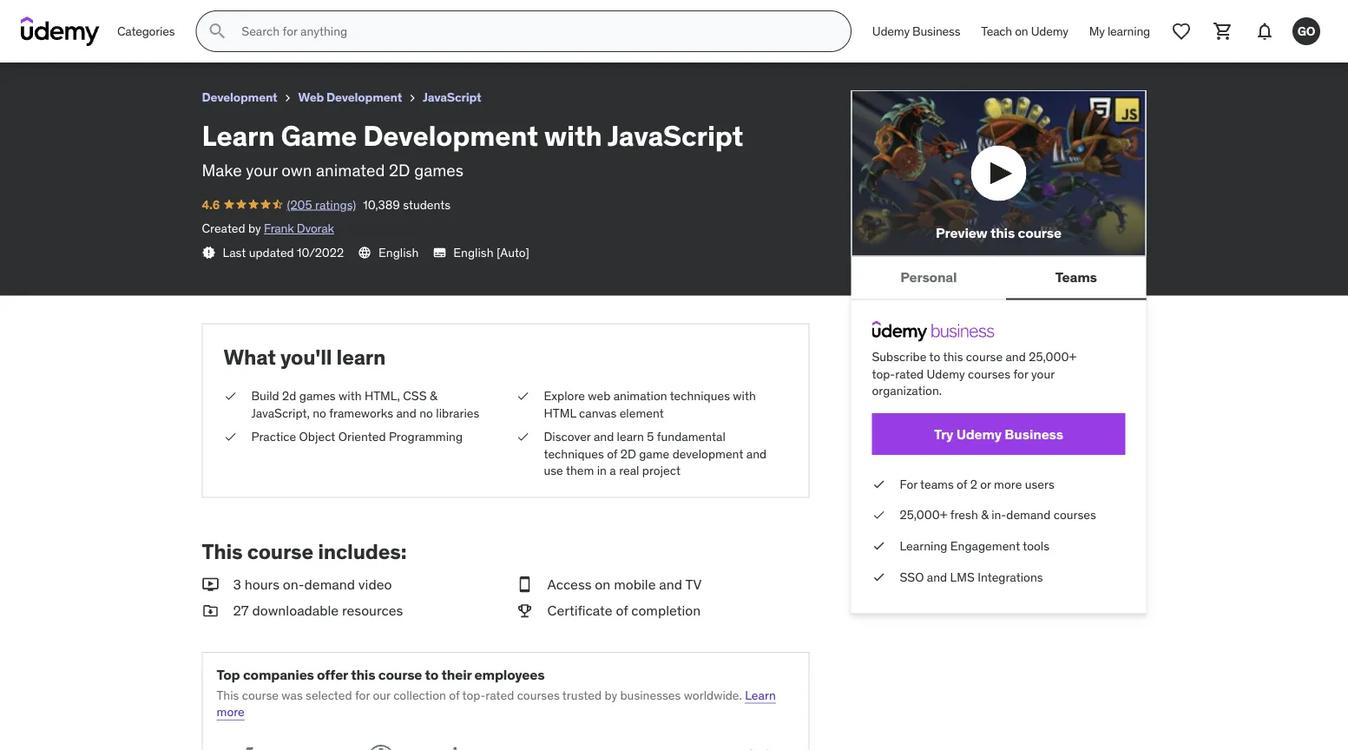 Task type: describe. For each thing, give the bounding box(es) containing it.
build 2d games with html, css & javascript, no frameworks and no libraries
[[251, 388, 480, 421]]

collection
[[394, 688, 446, 703]]

1 horizontal spatial teach on udemy
[[1126, 275, 1207, 289]]

udemy inside udemy business link
[[873, 23, 910, 39]]

xsmall image for build 2d games with html, css & javascript, no frameworks and no libraries
[[224, 388, 238, 405]]

udemy business link
[[862, 10, 971, 52]]

2 vertical spatial this
[[351, 666, 376, 684]]

game
[[639, 446, 670, 462]]

learn game development with javascript
[[14, 7, 288, 25]]

preview this course button
[[852, 90, 1147, 256]]

profile for public profile
[[1159, 578, 1190, 592]]

account settings link
[[1113, 378, 1317, 406]]

wishlist link
[[1113, 240, 1317, 268]]

libraries
[[436, 405, 480, 421]]

english [auto]
[[454, 244, 530, 260]]

2
[[971, 476, 978, 492]]

techniques inside discover and learn 5 fundamental techniques of 2d game development and use them in a real project
[[544, 446, 604, 462]]

25,000+ inside subscribe to this course and 25,000+ top‑rated udemy courses for your organization.
[[1029, 349, 1077, 365]]

web development link
[[298, 87, 402, 108]]

sso
[[900, 569, 925, 585]]

0 vertical spatial on
[[1016, 23, 1029, 39]]

and right the development
[[747, 446, 767, 462]]

xsmall image for discover and learn 5 fundamental techniques of 2d game development and use them in a real project
[[516, 429, 530, 446]]

build
[[251, 388, 279, 404]]

0 vertical spatial teach on udemy link
[[971, 10, 1079, 52]]

business inside try udemy business "link"
[[1005, 425, 1064, 443]]

box image
[[446, 742, 504, 750]]

1 vertical spatial 10,389
[[363, 197, 400, 212]]

learn game development with javascript make your own animated 2d games
[[202, 118, 744, 181]]

trusted
[[563, 688, 602, 703]]

top companies offer this course to their employees
[[217, 666, 545, 684]]

1 horizontal spatial xsmall image
[[406, 91, 420, 105]]

1 vertical spatial ratings)
[[315, 197, 356, 212]]

2 vertical spatial my
[[1126, 219, 1140, 233]]

and down canvas at bottom left
[[594, 429, 614, 445]]

businesses
[[621, 688, 681, 703]]

1 horizontal spatial (205
[[287, 197, 312, 212]]

0 horizontal spatial by
[[248, 221, 261, 236]]

web
[[588, 388, 611, 404]]

course up our at the left bottom
[[378, 666, 422, 684]]

purchase history
[[1126, 496, 1208, 510]]

xsmall image left 'web'
[[281, 91, 295, 105]]

and left tv
[[660, 576, 683, 593]]

access
[[548, 576, 592, 593]]

of inside discover and learn 5 fundamental techniques of 2d game development and use them in a real project
[[607, 446, 618, 462]]

10/2022
[[297, 244, 344, 260]]

learn more link
[[217, 688, 776, 720]]

learning engagement tools
[[900, 538, 1050, 554]]

categories button
[[107, 10, 185, 52]]

frank
[[264, 221, 294, 236]]

0 horizontal spatial students
[[168, 30, 216, 46]]

your inside learn game development with javascript make your own animated 2d games
[[246, 160, 278, 181]]

worldwide.
[[684, 688, 743, 703]]

0 horizontal spatial 4.6
[[14, 30, 32, 46]]

xsmall image for for teams of 2 or more users
[[872, 476, 886, 493]]

udemy inside try udemy business "link"
[[957, 425, 1002, 443]]

video
[[359, 576, 392, 593]]

methods
[[1172, 413, 1215, 427]]

what
[[224, 344, 276, 371]]

eventbrite image
[[695, 742, 795, 750]]

1 vertical spatial students
[[403, 197, 451, 212]]

for teams of 2 or more users
[[900, 476, 1055, 492]]

english for english [auto]
[[454, 244, 494, 260]]

1 horizontal spatial teach on udemy link
[[1113, 268, 1317, 296]]

payment methods link
[[1113, 406, 1317, 434]]

employees
[[475, 666, 545, 684]]

resources
[[342, 602, 403, 620]]

0 vertical spatial (205 ratings)
[[52, 30, 121, 46]]

go link for my learning
[[1113, 103, 1317, 178]]

top
[[217, 666, 240, 684]]

1 vertical spatial my learning link
[[1113, 185, 1317, 213]]

0 horizontal spatial demand
[[305, 576, 355, 593]]

xsmall image for learning engagement tools
[[872, 538, 886, 555]]

xsmall image for explore web animation techniques with html canvas element
[[516, 388, 530, 405]]

hours
[[245, 576, 280, 593]]

html,
[[365, 388, 400, 404]]

udemy image
[[21, 17, 100, 46]]

2 vertical spatial on
[[595, 576, 611, 593]]

public
[[1126, 578, 1156, 592]]

0 horizontal spatial xsmall image
[[202, 246, 216, 260]]

0 vertical spatial ratings)
[[80, 30, 121, 46]]

this course includes:
[[202, 539, 407, 565]]

small image for 27 downloadable resources
[[202, 575, 219, 595]]

0 vertical spatial learning
[[1108, 23, 1151, 39]]

and right sso
[[927, 569, 948, 585]]

3
[[233, 576, 241, 593]]

0 horizontal spatial teach on udemy
[[982, 23, 1069, 39]]

my cart
[[1126, 219, 1162, 233]]

them
[[566, 463, 594, 479]]

this for this course includes:
[[202, 539, 243, 565]]

course inside subscribe to this course and 25,000+ top‑rated udemy courses for your organization.
[[967, 349, 1003, 365]]

rated
[[486, 688, 514, 703]]

1 horizontal spatial by
[[605, 688, 618, 703]]

1 horizontal spatial demand
[[1007, 507, 1051, 523]]

for
[[900, 476, 918, 492]]

oriented
[[339, 429, 386, 445]]

try udemy business link
[[872, 413, 1126, 455]]

tv
[[686, 576, 702, 593]]

udemy business image
[[872, 321, 995, 342]]

a
[[610, 463, 616, 479]]

my cart link
[[1113, 213, 1317, 240]]

settings
[[1169, 385, 1209, 399]]

fundamental
[[657, 429, 726, 445]]

learn for and
[[617, 429, 644, 445]]

udemy inside udemy credits link
[[1126, 468, 1160, 482]]

use
[[544, 463, 564, 479]]

javascript,
[[251, 405, 310, 421]]

[auto]
[[497, 244, 530, 260]]

0 vertical spatial my learning link
[[1079, 10, 1161, 52]]

last updated 10/2022
[[223, 244, 344, 260]]

25,000+ fresh & in-demand courses
[[900, 507, 1097, 523]]

teach for right teach on udemy link
[[1126, 275, 1155, 289]]

subscribe to this course and 25,000+ top‑rated udemy courses for your organization.
[[872, 349, 1077, 399]]

organization.
[[872, 383, 942, 399]]

with for learn game development with javascript make your own animated 2d games
[[544, 118, 602, 153]]

on-
[[283, 576, 305, 593]]

element
[[620, 405, 664, 421]]

companies
[[243, 666, 314, 684]]

integrations
[[978, 569, 1044, 585]]

learn for learn game development with javascript make your own animated 2d games
[[202, 118, 275, 153]]

0 vertical spatial (205
[[52, 30, 77, 46]]

web
[[298, 89, 324, 105]]

submit search image
[[207, 21, 228, 42]]

credits
[[1163, 468, 1197, 482]]

notifications
[[1126, 316, 1188, 330]]

engagement
[[951, 538, 1021, 554]]

game for learn game development with javascript
[[54, 7, 92, 25]]

mobile
[[614, 576, 656, 593]]

with for build 2d games with html, css & javascript, no frameworks and no libraries
[[339, 388, 362, 404]]

1 vertical spatial javascript
[[423, 89, 482, 105]]

1 vertical spatial my
[[1126, 191, 1140, 205]]

edit profile
[[1126, 606, 1179, 620]]

subscribe
[[872, 349, 927, 365]]

tools
[[1023, 538, 1050, 554]]

0 vertical spatial my
[[1090, 23, 1105, 39]]

course language image
[[358, 246, 372, 260]]

for inside subscribe to this course and 25,000+ top‑rated udemy courses for your organization.
[[1014, 366, 1029, 382]]

go link for go
[[1286, 10, 1328, 52]]

0 horizontal spatial for
[[355, 688, 370, 703]]

html
[[544, 405, 576, 421]]

practice object oriented programming
[[251, 429, 463, 445]]

preview
[[936, 224, 988, 242]]

small image for certificate of completion
[[516, 575, 534, 595]]

offer
[[317, 666, 348, 684]]

0 horizontal spatial 10,389
[[128, 30, 165, 46]]

course inside button
[[1018, 224, 1062, 242]]

learn for learn game development with javascript
[[14, 7, 51, 25]]

27 downloadable resources
[[233, 602, 403, 620]]

0 vertical spatial my learning
[[1090, 23, 1151, 39]]

subscriptions link
[[1113, 434, 1317, 462]]

make
[[202, 160, 242, 181]]

and inside subscribe to this course and 25,000+ top‑rated udemy courses for your organization.
[[1006, 349, 1026, 365]]

english for english
[[379, 244, 419, 260]]

games inside learn game development with javascript make your own animated 2d games
[[414, 160, 464, 181]]

2d inside discover and learn 5 fundamental techniques of 2d game development and use them in a real project
[[621, 446, 637, 462]]



Task type: vqa. For each thing, say whether or not it's contained in the screenshot.
middle courses
yes



Task type: locate. For each thing, give the bounding box(es) containing it.
1 vertical spatial 4.6
[[202, 197, 220, 212]]

learn inside learn game development with javascript make your own animated 2d games
[[202, 118, 275, 153]]

this inside subscribe to this course and 25,000+ top‑rated udemy courses for your organization.
[[944, 349, 964, 365]]

javascript for learn game development with javascript make your own animated 2d games
[[608, 118, 744, 153]]

teach down wishlist
[[1126, 275, 1155, 289]]

25,000+ down teams button
[[1029, 349, 1077, 365]]

students up closed captions 'icon'
[[403, 197, 451, 212]]

0 horizontal spatial 25,000+
[[900, 507, 948, 523]]

(205 left "categories" dropdown button
[[52, 30, 77, 46]]

1 vertical spatial (205 ratings)
[[287, 197, 356, 212]]

2 horizontal spatial on
[[1157, 275, 1170, 289]]

practice
[[251, 429, 296, 445]]

1 horizontal spatial ratings)
[[315, 197, 356, 212]]

xsmall image for practice object oriented programming
[[224, 429, 238, 446]]

10,389 down animated
[[363, 197, 400, 212]]

small image
[[202, 575, 219, 595], [516, 575, 534, 595], [516, 602, 534, 621]]

purchase history link
[[1113, 490, 1317, 517]]

top‑rated
[[872, 366, 924, 382]]

1 horizontal spatial (205 ratings)
[[287, 197, 356, 212]]

development down javascript link
[[363, 118, 538, 153]]

1 horizontal spatial javascript
[[423, 89, 482, 105]]

this for this course was selected for our collection of top-rated courses trusted by businesses worldwide.
[[217, 688, 239, 703]]

notifications image
[[1255, 21, 1276, 42]]

teach on udemy link
[[971, 10, 1079, 52], [1113, 268, 1317, 296]]

lms
[[951, 569, 975, 585]]

1 vertical spatial 10,389 students
[[363, 197, 451, 212]]

0 horizontal spatial on
[[595, 576, 611, 593]]

by right trusted
[[605, 688, 618, 703]]

teach right "udemy business"
[[982, 23, 1013, 39]]

demand up tools
[[1007, 507, 1051, 523]]

profile for edit profile
[[1148, 606, 1179, 620]]

0 vertical spatial techniques
[[670, 388, 730, 404]]

your inside subscribe to this course and 25,000+ top‑rated udemy courses for your organization.
[[1032, 366, 1055, 382]]

0 vertical spatial go link
[[1286, 10, 1328, 52]]

25,000+ up 'learning'
[[900, 507, 948, 523]]

1 horizontal spatial 25,000+
[[1029, 349, 1077, 365]]

your up try udemy business
[[1032, 366, 1055, 382]]

udemy inside subscribe to this course and 25,000+ top‑rated udemy courses for your organization.
[[927, 366, 966, 382]]

techniques up fundamental
[[670, 388, 730, 404]]

javascript link
[[423, 87, 482, 108]]

frameworks
[[329, 405, 394, 421]]

frank dvorak link
[[264, 221, 334, 236]]

wishlist image
[[1172, 21, 1193, 42]]

small image
[[202, 602, 219, 621]]

edit profile link
[[1113, 600, 1317, 627]]

access on mobile and tv
[[548, 576, 702, 593]]

go up the cart
[[1137, 128, 1165, 152]]

to inside subscribe to this course and 25,000+ top‑rated udemy courses for your organization.
[[930, 349, 941, 365]]

game left categories
[[54, 7, 92, 25]]

for up try udemy business
[[1014, 366, 1029, 382]]

payment
[[1126, 413, 1169, 427]]

account settings
[[1126, 385, 1209, 399]]

public profile
[[1126, 578, 1190, 592]]

1 vertical spatial 25,000+
[[900, 507, 948, 523]]

0 horizontal spatial learn
[[14, 7, 51, 25]]

1 horizontal spatial 2d
[[621, 446, 637, 462]]

1 english from the left
[[379, 244, 419, 260]]

0 horizontal spatial your
[[246, 160, 278, 181]]

small image left 'certificate'
[[516, 602, 534, 621]]

no up object
[[313, 405, 327, 421]]

0 horizontal spatial (205 ratings)
[[52, 30, 121, 46]]

0 vertical spatial demand
[[1007, 507, 1051, 523]]

xsmall image left last
[[202, 246, 216, 260]]

business
[[913, 23, 961, 39], [1005, 425, 1064, 443]]

go link right notifications icon
[[1286, 10, 1328, 52]]

0 horizontal spatial javascript
[[219, 7, 288, 25]]

more inside learn more
[[217, 705, 245, 720]]

go
[[1298, 23, 1316, 39], [1137, 128, 1165, 152]]

1 vertical spatial for
[[355, 688, 370, 703]]

development inside learn game development with javascript make your own animated 2d games
[[363, 118, 538, 153]]

shopping cart with 0 items image
[[1213, 21, 1234, 42]]

teach on udemy
[[982, 23, 1069, 39], [1126, 275, 1207, 289]]

1 vertical spatial to
[[425, 666, 439, 684]]

techniques up "them"
[[544, 446, 604, 462]]

my up my cart
[[1126, 191, 1140, 205]]

canvas
[[579, 405, 617, 421]]

web development
[[298, 89, 402, 105]]

1 vertical spatial your
[[1032, 366, 1055, 382]]

to down udemy business image
[[930, 349, 941, 365]]

xsmall image left discover
[[516, 429, 530, 446]]

object
[[299, 429, 336, 445]]

nasdaq image
[[217, 742, 317, 750]]

users
[[1026, 476, 1055, 492]]

0 vertical spatial 2d
[[389, 160, 410, 181]]

my learning
[[1090, 23, 1151, 39], [1126, 191, 1183, 205]]

0 vertical spatial by
[[248, 221, 261, 236]]

learn inside discover and learn 5 fundamental techniques of 2d game development and use them in a real project
[[617, 429, 644, 445]]

(205 ratings) down learn game development with javascript in the top left of the page
[[52, 30, 121, 46]]

0 horizontal spatial to
[[425, 666, 439, 684]]

preview this course
[[936, 224, 1062, 242]]

& left in-
[[982, 507, 989, 523]]

0 vertical spatial learn
[[337, 344, 386, 371]]

of left top- on the left
[[449, 688, 460, 703]]

1 vertical spatial games
[[299, 388, 336, 404]]

try udemy business
[[935, 425, 1064, 443]]

of up a
[[607, 446, 618, 462]]

learning left wishlist icon
[[1108, 23, 1151, 39]]

xsmall image
[[281, 91, 295, 105], [224, 388, 238, 405], [516, 388, 530, 405], [224, 429, 238, 446], [516, 429, 530, 446], [872, 476, 886, 493], [872, 507, 886, 524], [872, 538, 886, 555], [872, 569, 886, 586]]

profile right edit
[[1148, 606, 1179, 620]]

go right notifications icon
[[1298, 23, 1316, 39]]

1 no from the left
[[313, 405, 327, 421]]

real
[[619, 463, 640, 479]]

project
[[643, 463, 681, 479]]

discover and learn 5 fundamental techniques of 2d game development and use them in a real project
[[544, 429, 767, 479]]

our
[[373, 688, 391, 703]]

go for go
[[1298, 23, 1316, 39]]

closed captions image
[[433, 246, 447, 260]]

by left frank
[[248, 221, 261, 236]]

courses inside subscribe to this course and 25,000+ top‑rated udemy courses for your organization.
[[968, 366, 1011, 382]]

tab list containing personal
[[852, 256, 1147, 300]]

this right preview
[[991, 224, 1015, 242]]

or
[[981, 476, 992, 492]]

my learning link up wishlist link
[[1113, 185, 1317, 213]]

2 english from the left
[[454, 244, 494, 260]]

learn for learn more
[[745, 688, 776, 703]]

small image left access
[[516, 575, 534, 595]]

no down css
[[420, 405, 433, 421]]

udemy credits
[[1126, 468, 1197, 482]]

account
[[1126, 385, 1166, 399]]

1 vertical spatial (205
[[287, 197, 312, 212]]

edit
[[1126, 606, 1146, 620]]

learning
[[1108, 23, 1151, 39], [1143, 191, 1183, 205]]

xsmall image left fresh
[[872, 507, 886, 524]]

1 vertical spatial my learning
[[1126, 191, 1183, 205]]

1 vertical spatial learn
[[202, 118, 275, 153]]

selected
[[306, 688, 352, 703]]

last
[[223, 244, 246, 260]]

students down learn game development with javascript in the top left of the page
[[168, 30, 216, 46]]

go link up my cart link
[[1113, 103, 1317, 178]]

25,000+
[[1029, 349, 1077, 365], [900, 507, 948, 523]]

games
[[414, 160, 464, 181], [299, 388, 336, 404]]

0 horizontal spatial business
[[913, 23, 961, 39]]

in
[[597, 463, 607, 479]]

0 horizontal spatial no
[[313, 405, 327, 421]]

this course was selected for our collection of top-rated courses trusted by businesses worldwide.
[[217, 688, 743, 703]]

personal button
[[852, 256, 1007, 298]]

xsmall image left "practice"
[[224, 429, 238, 446]]

1 vertical spatial techniques
[[544, 446, 604, 462]]

courses up try udemy business
[[968, 366, 1011, 382]]

0 vertical spatial learn
[[14, 7, 51, 25]]

1 vertical spatial teach on udemy
[[1126, 275, 1207, 289]]

learn
[[14, 7, 51, 25], [202, 118, 275, 153], [745, 688, 776, 703]]

0 horizontal spatial this
[[351, 666, 376, 684]]

1 vertical spatial by
[[605, 688, 618, 703]]

2d right animated
[[389, 160, 410, 181]]

development
[[95, 7, 184, 25], [202, 89, 278, 105], [327, 89, 402, 105], [363, 118, 538, 153]]

course down udemy business image
[[967, 349, 1003, 365]]

more
[[995, 476, 1023, 492], [217, 705, 245, 720]]

courses down users
[[1054, 507, 1097, 523]]

1 horizontal spatial courses
[[968, 366, 1011, 382]]

go for my learning
[[1137, 128, 1165, 152]]

and inside build 2d games with html, css & javascript, no frameworks and no libraries
[[396, 405, 417, 421]]

techniques inside explore web animation techniques with html canvas element
[[670, 388, 730, 404]]

0 horizontal spatial techniques
[[544, 446, 604, 462]]

0 horizontal spatial 10,389 students
[[128, 30, 216, 46]]

1 horizontal spatial more
[[995, 476, 1023, 492]]

udemy business
[[873, 23, 961, 39]]

0 horizontal spatial courses
[[517, 688, 560, 703]]

0 vertical spatial for
[[1014, 366, 1029, 382]]

my learning link
[[1079, 10, 1161, 52], [1113, 185, 1317, 213]]

0 vertical spatial business
[[913, 23, 961, 39]]

learning
[[900, 538, 948, 554]]

volkswagen image
[[362, 742, 400, 750]]

10,389 down learn game development with javascript in the top left of the page
[[128, 30, 165, 46]]

explore web animation techniques with html canvas element
[[544, 388, 756, 421]]

of left 2
[[957, 476, 968, 492]]

udemy credits link
[[1113, 462, 1317, 490]]

to up collection
[[425, 666, 439, 684]]

teach for top teach on udemy link
[[982, 23, 1013, 39]]

2d inside learn game development with javascript make your own animated 2d games
[[389, 160, 410, 181]]

0 horizontal spatial learn
[[337, 344, 386, 371]]

courses
[[968, 366, 1011, 382], [1054, 507, 1097, 523], [517, 688, 560, 703]]

students
[[168, 30, 216, 46], [403, 197, 451, 212]]

1 vertical spatial more
[[217, 705, 245, 720]]

wishlist
[[1126, 247, 1164, 261]]

1 horizontal spatial on
[[1016, 23, 1029, 39]]

xsmall image left sso
[[872, 569, 886, 586]]

0 vertical spatial &
[[430, 388, 437, 404]]

1 vertical spatial profile
[[1148, 606, 1179, 620]]

this up our at the left bottom
[[351, 666, 376, 684]]

english
[[379, 244, 419, 260], [454, 244, 494, 260]]

business inside udemy business link
[[913, 23, 961, 39]]

2 horizontal spatial this
[[991, 224, 1015, 242]]

ratings) down learn game development with javascript in the top left of the page
[[80, 30, 121, 46]]

learn for you'll
[[337, 344, 386, 371]]

this down udemy business image
[[944, 349, 964, 365]]

learning up the cart
[[1143, 191, 1183, 205]]

1 horizontal spatial go
[[1298, 23, 1316, 39]]

1 horizontal spatial teach
[[1126, 275, 1155, 289]]

development left submit search image
[[95, 7, 184, 25]]

xsmall image left explore
[[516, 388, 530, 405]]

your left own at the top left of the page
[[246, 160, 278, 181]]

0 vertical spatial javascript
[[219, 7, 288, 25]]

& inside build 2d games with html, css & javascript, no frameworks and no libraries
[[430, 388, 437, 404]]

1 horizontal spatial game
[[281, 118, 357, 153]]

includes:
[[318, 539, 407, 565]]

0 horizontal spatial &
[[430, 388, 437, 404]]

your
[[246, 160, 278, 181], [1032, 366, 1055, 382]]

javascript inside learn game development with javascript make your own animated 2d games
[[608, 118, 744, 153]]

xsmall image left build
[[224, 388, 238, 405]]

1 horizontal spatial no
[[420, 405, 433, 421]]

learn inside learn more
[[745, 688, 776, 703]]

learn
[[337, 344, 386, 371], [617, 429, 644, 445]]

with for learn game development with javascript
[[187, 7, 217, 25]]

my learning left wishlist icon
[[1090, 23, 1151, 39]]

certificate of completion
[[548, 602, 701, 620]]

my learning up the cart
[[1126, 191, 1183, 205]]

1 vertical spatial game
[[281, 118, 357, 153]]

language button
[[1113, 531, 1317, 558]]

1 vertical spatial business
[[1005, 425, 1064, 443]]

tab list
[[852, 256, 1147, 300]]

& right css
[[430, 388, 437, 404]]

this inside button
[[991, 224, 1015, 242]]

games down javascript link
[[414, 160, 464, 181]]

xsmall image left for
[[872, 476, 886, 493]]

profile right public
[[1159, 578, 1190, 592]]

demand
[[1007, 507, 1051, 523], [305, 576, 355, 593]]

development down submit search image
[[202, 89, 278, 105]]

1 horizontal spatial 4.6
[[202, 197, 220, 212]]

2 vertical spatial courses
[[517, 688, 560, 703]]

course up the on-
[[247, 539, 314, 565]]

history
[[1174, 496, 1208, 510]]

categories
[[117, 23, 175, 39]]

teams button
[[1007, 256, 1147, 298]]

10,389 students up closed captions 'icon'
[[363, 197, 451, 212]]

0 vertical spatial profile
[[1159, 578, 1190, 592]]

learn left '5'
[[617, 429, 644, 445]]

0 vertical spatial more
[[995, 476, 1023, 492]]

javascript for learn game development with javascript
[[219, 7, 288, 25]]

course down companies
[[242, 688, 279, 703]]

games right 2d
[[299, 388, 336, 404]]

fresh
[[951, 507, 979, 523]]

with
[[187, 7, 217, 25], [544, 118, 602, 153], [339, 388, 362, 404], [733, 388, 756, 404]]

more down top
[[217, 705, 245, 720]]

0 horizontal spatial go
[[1137, 128, 1165, 152]]

27
[[233, 602, 249, 620]]

game inside learn game development with javascript make your own animated 2d games
[[281, 118, 357, 153]]

was
[[282, 688, 303, 703]]

2 no from the left
[[420, 405, 433, 421]]

(205 up the 'frank dvorak' link
[[287, 197, 312, 212]]

by
[[248, 221, 261, 236], [605, 688, 618, 703]]

1 horizontal spatial &
[[982, 507, 989, 523]]

english right course language icon
[[379, 244, 419, 260]]

more right or
[[995, 476, 1023, 492]]

my left wishlist icon
[[1090, 23, 1105, 39]]

games inside build 2d games with html, css & javascript, no frameworks and no libraries
[[299, 388, 336, 404]]

1 vertical spatial xsmall image
[[202, 246, 216, 260]]

learn up html, at the left bottom of page
[[337, 344, 386, 371]]

&
[[430, 388, 437, 404], [982, 507, 989, 523]]

0 vertical spatial go
[[1298, 23, 1316, 39]]

my learning link left wishlist icon
[[1079, 10, 1161, 52]]

0 vertical spatial xsmall image
[[406, 91, 420, 105]]

1 vertical spatial &
[[982, 507, 989, 523]]

notifications link
[[1113, 309, 1317, 337]]

xsmall image for 25,000+ fresh & in-demand courses
[[872, 507, 886, 524]]

of down access on mobile and tv
[[616, 602, 628, 620]]

with inside explore web animation techniques with html canvas element
[[733, 388, 756, 404]]

2d
[[282, 388, 297, 404]]

Search for anything text field
[[238, 17, 830, 46]]

2 vertical spatial javascript
[[608, 118, 744, 153]]

xsmall image for sso and lms integrations
[[872, 569, 886, 586]]

xsmall image
[[406, 91, 420, 105], [202, 246, 216, 260]]

with inside learn game development with javascript make your own animated 2d games
[[544, 118, 602, 153]]

and up try udemy business
[[1006, 349, 1026, 365]]

course up teams
[[1018, 224, 1062, 242]]

1 vertical spatial this
[[217, 688, 239, 703]]

public profile link
[[1113, 572, 1317, 600]]

0 horizontal spatial games
[[299, 388, 336, 404]]

my left the cart
[[1126, 219, 1140, 233]]

0 vertical spatial 10,389 students
[[128, 30, 216, 46]]

2 horizontal spatial javascript
[[608, 118, 744, 153]]

1 horizontal spatial games
[[414, 160, 464, 181]]

0 vertical spatial 4.6
[[14, 30, 32, 46]]

development right 'web'
[[327, 89, 402, 105]]

2 horizontal spatial courses
[[1054, 507, 1097, 523]]

game down 'web'
[[281, 118, 357, 153]]

game for learn game development with javascript make your own animated 2d games
[[281, 118, 357, 153]]

dvorak
[[297, 221, 334, 236]]

1 vertical spatial go
[[1137, 128, 1165, 152]]

for left our at the left bottom
[[355, 688, 370, 703]]

1 vertical spatial on
[[1157, 275, 1170, 289]]

0 vertical spatial to
[[930, 349, 941, 365]]

and down css
[[396, 405, 417, 421]]

(205 ratings) up dvorak
[[287, 197, 356, 212]]

this down top
[[217, 688, 239, 703]]

messages
[[1126, 344, 1175, 358]]

this
[[202, 539, 243, 565], [217, 688, 239, 703]]

0 vertical spatial courses
[[968, 366, 1011, 382]]

small image up small image
[[202, 575, 219, 595]]

xsmall image left javascript link
[[406, 91, 420, 105]]

ratings) up dvorak
[[315, 197, 356, 212]]

2d up 'real'
[[621, 446, 637, 462]]

no
[[313, 405, 327, 421], [420, 405, 433, 421]]

with inside build 2d games with html, css & javascript, no frameworks and no libraries
[[339, 388, 362, 404]]

1 vertical spatial learning
[[1143, 191, 1183, 205]]

xsmall image left 'learning'
[[872, 538, 886, 555]]

10,389 students down learn game development with javascript in the top left of the page
[[128, 30, 216, 46]]

english right closed captions 'icon'
[[454, 244, 494, 260]]

1 vertical spatial this
[[944, 349, 964, 365]]

courses down employees
[[517, 688, 560, 703]]

this
[[991, 224, 1015, 242], [944, 349, 964, 365], [351, 666, 376, 684]]

1 horizontal spatial 10,389
[[363, 197, 400, 212]]

0 vertical spatial students
[[168, 30, 216, 46]]

personal
[[901, 268, 957, 286]]

1 horizontal spatial english
[[454, 244, 494, 260]]

this up 3
[[202, 539, 243, 565]]

demand up 27 downloadable resources
[[305, 576, 355, 593]]

language
[[1126, 537, 1175, 551]]



